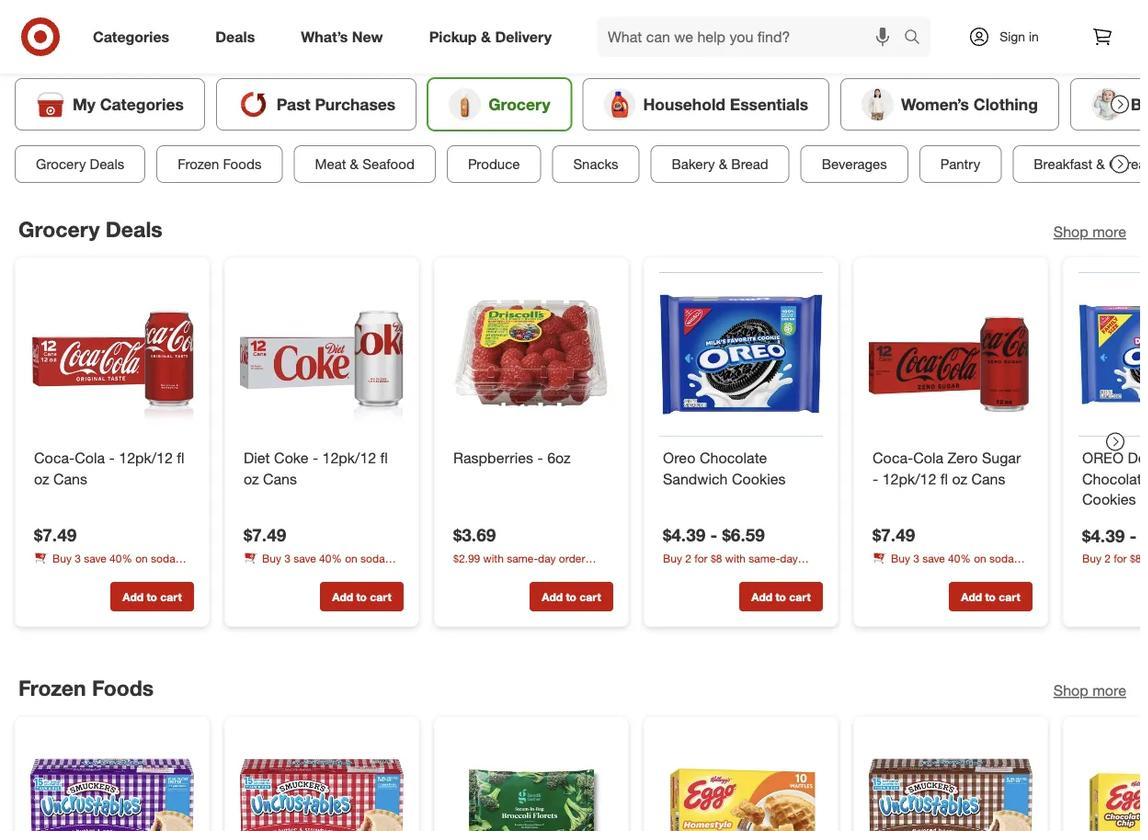 Task type: locate. For each thing, give the bounding box(es) containing it.
40% down coca-cola - 12pk/12 fl oz cans link
[[110, 551, 132, 565]]

1 12- from the left
[[34, 567, 51, 581]]

$8 down sandwich
[[711, 551, 722, 565]]

grocery
[[489, 94, 550, 114], [36, 155, 86, 172], [18, 216, 100, 242]]

1 horizontal spatial oz
[[244, 470, 259, 488]]

1 vertical spatial categories
[[100, 94, 184, 114]]

buy it again link
[[451, 9, 555, 48]]

deals down my categories "button"
[[90, 155, 124, 172]]

0 horizontal spatial soda
[[151, 551, 175, 565]]

0 horizontal spatial pks
[[51, 567, 68, 581]]

5 add from the left
[[961, 590, 982, 604]]

3 cans from the left
[[972, 470, 1006, 488]]

grocery deals down the my
[[36, 155, 124, 172]]

0 horizontal spatial foods
[[92, 675, 154, 701]]

bread
[[732, 155, 769, 172]]

chocolate
[[700, 449, 767, 467]]

$4.39 inside $4.39 -  buy 2 for $8
[[1083, 525, 1125, 547]]

0 horizontal spatial cola
[[75, 449, 105, 467]]

1 horizontal spatial buy 3 save 40% on soda 12-pks
[[244, 551, 385, 581]]

2 day from the left
[[780, 551, 798, 565]]

0 horizontal spatial 2
[[685, 551, 692, 565]]

& for breakfast
[[1097, 155, 1105, 172]]

$4.39 inside $4.39 - $6.59 buy 2 for $8 with same-day order services on select items
[[663, 525, 706, 546]]

raspberries - 6oz image
[[450, 273, 613, 437], [450, 273, 613, 437]]

1 cola from the left
[[75, 449, 105, 467]]

coca-cola zero sugar - 12pk/12 fl oz cans
[[873, 449, 1021, 488]]

40%
[[110, 551, 132, 565], [319, 551, 342, 565], [948, 551, 971, 565]]

3 for diet coke - 12pk/12 fl oz cans
[[284, 551, 291, 565]]

2 3 from the left
[[284, 551, 291, 565]]

& for bakery
[[719, 155, 728, 172]]

categories
[[93, 28, 169, 46], [100, 94, 184, 114]]

12- for coca-cola - 12pk/12 fl oz cans
[[34, 567, 51, 581]]

fl inside diet coke - 12pk/12 fl oz cans
[[380, 449, 388, 467]]

40% for coca-cola - 12pk/12 fl oz cans
[[110, 551, 132, 565]]

1 horizontal spatial 12pk/12
[[322, 449, 376, 467]]

2 horizontal spatial 12pk/12
[[883, 470, 937, 488]]

-
[[109, 449, 115, 467], [313, 449, 318, 467], [538, 449, 543, 467], [873, 470, 879, 488], [711, 525, 718, 546], [1130, 525, 1137, 547]]

$7.49 down diet
[[244, 525, 286, 546]]

$7.49 for diet coke - 12pk/12 fl oz cans
[[244, 525, 286, 546]]

4 to from the left
[[776, 590, 786, 604]]

0 horizontal spatial $7.49
[[34, 525, 77, 546]]

2 with from the left
[[726, 551, 746, 565]]

grocery up produce
[[489, 94, 550, 114]]

sandwich
[[663, 470, 728, 488]]

on for coca-cola zero sugar - 12pk/12 fl oz cans
[[974, 551, 987, 565]]

oreo chocolate sandwich cookies image
[[659, 273, 823, 437], [659, 273, 823, 437]]

oz inside coca-cola - 12pk/12 fl oz cans
[[34, 470, 49, 488]]

buy 3 save 40% on soda 12-pks button for diet coke - 12pk/12 fl oz cans
[[244, 550, 404, 581]]

breakfast & cerea
[[1034, 155, 1141, 172]]

12pk/12 inside diet coke - 12pk/12 fl oz cans
[[322, 449, 376, 467]]

services
[[453, 567, 495, 581], [693, 567, 734, 581]]

on inside $4.39 - $6.59 buy 2 for $8 with same-day order services on select items
[[737, 567, 749, 581]]

0 horizontal spatial coca-
[[34, 449, 75, 467]]

services down $6.59
[[693, 567, 734, 581]]

kellogg's eggo homestyle frozen waffles image
[[659, 732, 823, 831], [659, 732, 823, 831]]

2 horizontal spatial soda
[[990, 551, 1014, 565]]

$6.59
[[723, 525, 765, 546]]

1 horizontal spatial day
[[780, 551, 798, 565]]

2 save from the left
[[294, 551, 316, 565]]

2 vertical spatial deals
[[106, 216, 163, 242]]

1 horizontal spatial soda
[[361, 551, 385, 565]]

1 shop more button from the top
[[1054, 221, 1127, 242]]

1 with from the left
[[483, 551, 504, 565]]

1 more from the top
[[1093, 223, 1127, 241]]

1 $8 from the left
[[711, 551, 722, 565]]

day inside $3.69 $2.99 with same-day order services
[[538, 551, 556, 565]]

2 oz from the left
[[244, 470, 259, 488]]

0 horizontal spatial 3
[[75, 551, 81, 565]]

12- for diet coke - 12pk/12 fl oz cans
[[244, 567, 260, 581]]

2 2 from the left
[[1105, 552, 1111, 566]]

12pk/12 for diet coke - 12pk/12 fl oz cans
[[322, 449, 376, 467]]

4 add to cart from the left
[[752, 590, 811, 604]]

1 vertical spatial grocery
[[36, 155, 86, 172]]

1 vertical spatial foods
[[92, 675, 154, 701]]

0 horizontal spatial $8
[[711, 551, 722, 565]]

frozen
[[178, 155, 219, 172], [18, 675, 86, 701]]

2 cola from the left
[[914, 449, 944, 467]]

& inside button
[[350, 155, 359, 172]]

2 services from the left
[[693, 567, 734, 581]]

2 horizontal spatial pks
[[889, 567, 907, 581]]

shop more button
[[1054, 221, 1127, 242], [1054, 681, 1127, 702]]

0 horizontal spatial oz
[[34, 470, 49, 488]]

save for diet coke - 12pk/12 fl oz cans
[[294, 551, 316, 565]]

0 vertical spatial shop more
[[1054, 223, 1127, 241]]

grocery down the my
[[36, 155, 86, 172]]

1 $7.49 from the left
[[34, 525, 77, 546]]

1 soda from the left
[[151, 551, 175, 565]]

2 soda from the left
[[361, 551, 385, 565]]

deals left what's
[[215, 28, 255, 46]]

1 to from the left
[[147, 590, 157, 604]]

$8 down oreo do link
[[1130, 552, 1141, 566]]

40% for coca-cola zero sugar - 12pk/12 fl oz cans
[[948, 551, 971, 565]]

& left bread
[[719, 155, 728, 172]]

$7.49 for coca-cola - 12pk/12 fl oz cans
[[34, 525, 77, 546]]

1 buy 3 save 40% on soda 12-pks from the left
[[34, 551, 175, 581]]

raspberries - 6oz
[[453, 449, 571, 467]]

2
[[685, 551, 692, 565], [1105, 552, 1111, 566]]

1 horizontal spatial frozen
[[178, 155, 219, 172]]

3 add from the left
[[542, 590, 563, 604]]

past
[[277, 94, 311, 114]]

$8 inside $4.39 -  buy 2 for $8
[[1130, 552, 1141, 566]]

cans inside coca-cola - 12pk/12 fl oz cans
[[53, 470, 87, 488]]

0 horizontal spatial 12pk/12
[[119, 449, 173, 467]]

3 $7.49 from the left
[[873, 525, 915, 546]]

0 horizontal spatial 40%
[[110, 551, 132, 565]]

items
[[785, 567, 812, 581]]

cans
[[53, 470, 87, 488], [263, 470, 297, 488], [972, 470, 1006, 488]]

same- up select
[[749, 551, 780, 565]]

0 vertical spatial categories
[[93, 28, 169, 46]]

1 same- from the left
[[507, 551, 538, 565]]

2 horizontal spatial 40%
[[948, 551, 971, 565]]

3 to from the left
[[566, 590, 577, 604]]

1 coca- from the left
[[34, 449, 75, 467]]

buy 2 for $8 button
[[1083, 551, 1141, 581]]

40% for diet coke - 12pk/12 fl oz cans
[[319, 551, 342, 565]]

1 horizontal spatial cans
[[263, 470, 297, 488]]

household
[[643, 94, 726, 114]]

1 horizontal spatial services
[[693, 567, 734, 581]]

2 same- from the left
[[749, 551, 780, 565]]

breakfast & cerea button
[[1013, 145, 1141, 183]]

2 more from the top
[[1093, 682, 1127, 700]]

0 vertical spatial more
[[1093, 223, 1127, 241]]

$4.39 up buy 2 for $8 button
[[1083, 525, 1125, 547]]

same- right $2.99
[[507, 551, 538, 565]]

shop for deals
[[1054, 223, 1089, 241]]

cart for coca-cola zero sugar - 12pk/12 fl oz cans
[[999, 590, 1021, 604]]

on
[[135, 551, 148, 565], [345, 551, 358, 565], [974, 551, 987, 565], [737, 567, 749, 581]]

with right $2.99
[[483, 551, 504, 565]]

2 add to cart button from the left
[[320, 582, 404, 612]]

shop more
[[1054, 223, 1127, 241], [1054, 682, 1127, 700]]

0 vertical spatial shop
[[1054, 223, 1089, 241]]

5 to from the left
[[985, 590, 996, 604]]

add to cart for oreo chocolate sandwich cookies
[[752, 590, 811, 604]]

same- inside $4.39 - $6.59 buy 2 for $8 with same-day order services on select items
[[749, 551, 780, 565]]

2 horizontal spatial buy 3 save 40% on soda 12-pks
[[873, 551, 1014, 581]]

1 add to cart button from the left
[[110, 582, 194, 612]]

cart
[[160, 590, 182, 604], [370, 590, 392, 604], [580, 590, 601, 604], [789, 590, 811, 604], [999, 590, 1021, 604]]

in
[[1029, 29, 1039, 45]]

diet coke - 12pk/12 fl oz cans image
[[240, 273, 404, 437], [240, 273, 404, 437]]

coca- inside coca-cola zero sugar - 12pk/12 fl oz cans
[[873, 449, 914, 467]]

1 for from the left
[[695, 551, 708, 565]]

day up items
[[780, 551, 798, 565]]

2 inside $4.39 - $6.59 buy 2 for $8 with same-day order services on select items
[[685, 551, 692, 565]]

buy 3 save 40% on soda 12-pks for coca-cola zero sugar - 12pk/12 fl oz cans
[[873, 551, 1014, 581]]

cerea
[[1109, 155, 1141, 172]]

1 2 from the left
[[685, 551, 692, 565]]

2 $7.49 from the left
[[244, 525, 286, 546]]

1 horizontal spatial same-
[[749, 551, 780, 565]]

frozen foods
[[178, 155, 262, 172], [18, 675, 154, 701]]

1 horizontal spatial fl
[[380, 449, 388, 467]]

deals down grocery deals button
[[106, 216, 163, 242]]

- inside $4.39 -  buy 2 for $8
[[1130, 525, 1137, 547]]

may
[[595, 18, 622, 36]]

0 horizontal spatial $4.39
[[663, 525, 706, 546]]

$4.39 down sandwich
[[663, 525, 706, 546]]

sign in link
[[953, 17, 1068, 57]]

12pk/12 inside coca-cola zero sugar - 12pk/12 fl oz cans
[[883, 470, 937, 488]]

1 vertical spatial deals
[[90, 155, 124, 172]]

5 cart from the left
[[999, 590, 1021, 604]]

meat
[[315, 155, 346, 172]]

0 vertical spatial shop more button
[[1054, 221, 1127, 242]]

for
[[695, 551, 708, 565], [1114, 552, 1127, 566]]

1 horizontal spatial for
[[1114, 552, 1127, 566]]

2 cart from the left
[[370, 590, 392, 604]]

1 vertical spatial frozen foods
[[18, 675, 154, 701]]

for inside $4.39 - $6.59 buy 2 for $8 with same-day order services on select items
[[695, 551, 708, 565]]

with inside $3.69 $2.99 with same-day order services
[[483, 551, 504, 565]]

1 add from the left
[[123, 590, 144, 604]]

1 horizontal spatial 2
[[1105, 552, 1111, 566]]

coca- inside coca-cola - 12pk/12 fl oz cans
[[34, 449, 75, 467]]

2 horizontal spatial save
[[923, 551, 945, 565]]

4 add to cart button from the left
[[739, 582, 823, 612]]

3 save from the left
[[923, 551, 945, 565]]

cola inside coca-cola - 12pk/12 fl oz cans
[[75, 449, 105, 467]]

0 horizontal spatial for
[[695, 551, 708, 565]]

3 buy 3 save 40% on soda 12-pks from the left
[[873, 551, 1014, 581]]

1 save from the left
[[84, 551, 106, 565]]

coca-cola - 12pk/12 fl oz cans
[[34, 449, 185, 488]]

1 horizontal spatial save
[[294, 551, 316, 565]]

buy 3 save 40% on soda 12-pks button for coca-cola zero sugar - 12pk/12 fl oz cans
[[873, 550, 1033, 581]]

1 cans from the left
[[53, 470, 87, 488]]

same-
[[507, 551, 538, 565], [749, 551, 780, 565]]

$8
[[711, 551, 722, 565], [1130, 552, 1141, 566]]

1 shop more from the top
[[1054, 223, 1127, 241]]

2 down sandwich
[[685, 551, 692, 565]]

sign
[[1000, 29, 1026, 45]]

&
[[481, 28, 491, 46], [350, 155, 359, 172], [719, 155, 728, 172], [1097, 155, 1105, 172]]

seafood
[[363, 155, 415, 172]]

0 horizontal spatial buy 3 save 40% on soda 12-pks button
[[34, 550, 194, 581]]

2 12- from the left
[[244, 567, 260, 581]]

1 horizontal spatial 3
[[284, 551, 291, 565]]

2 add from the left
[[332, 590, 353, 604]]

1 horizontal spatial cola
[[914, 449, 944, 467]]

3
[[75, 551, 81, 565], [284, 551, 291, 565], [914, 551, 920, 565]]

3 add to cart button from the left
[[530, 582, 613, 612]]

day right $2.99
[[538, 551, 556, 565]]

smucker's uncrustables frozen peanut butter & strawberry jam sandwich image
[[240, 732, 404, 831], [240, 732, 404, 831]]

cola inside coca-cola zero sugar - 12pk/12 fl oz cans
[[914, 449, 944, 467]]

add to cart button for coca-cola zero sugar - 12pk/12 fl oz cans
[[949, 582, 1033, 612]]

& for pickup
[[481, 28, 491, 46]]

0 horizontal spatial day
[[538, 551, 556, 565]]

1 services from the left
[[453, 567, 495, 581]]

2 horizontal spatial fl
[[941, 470, 948, 488]]

coca-cola zero sugar - 12pk/12 fl oz cans image
[[869, 273, 1033, 437], [869, 273, 1033, 437]]

0 vertical spatial grocery deals
[[36, 155, 124, 172]]

day
[[538, 551, 556, 565], [780, 551, 798, 565]]

1 horizontal spatial $7.49
[[244, 525, 286, 546]]

add to cart button for diet coke - 12pk/12 fl oz cans
[[320, 582, 404, 612]]

past purchases button
[[216, 78, 417, 130]]

meat & seafood
[[315, 155, 415, 172]]

categories up my categories
[[93, 28, 169, 46]]

3 add to cart from the left
[[542, 590, 601, 604]]

buy 3 save 40% on soda 12-pks button
[[34, 550, 194, 581], [244, 550, 404, 581], [873, 550, 1033, 581]]

12pk/12 inside coca-cola - 12pk/12 fl oz cans
[[119, 449, 173, 467]]

1 vertical spatial more
[[1093, 682, 1127, 700]]

to
[[147, 590, 157, 604], [356, 590, 367, 604], [566, 590, 577, 604], [776, 590, 786, 604], [985, 590, 996, 604]]

0 horizontal spatial frozen foods
[[18, 675, 154, 701]]

soda for diet coke - 12pk/12 fl oz cans
[[361, 551, 385, 565]]

1 pks from the left
[[51, 567, 68, 581]]

do
[[1128, 449, 1141, 467]]

2 add to cart from the left
[[332, 590, 392, 604]]

2 pks from the left
[[260, 567, 278, 581]]

on for coca-cola - 12pk/12 fl oz cans
[[135, 551, 148, 565]]

save down coca-cola zero sugar - 12pk/12 fl oz cans
[[923, 551, 945, 565]]

oz for coca-cola - 12pk/12 fl oz cans
[[34, 470, 49, 488]]

2 to from the left
[[356, 590, 367, 604]]

0 horizontal spatial fl
[[177, 449, 185, 467]]

zero
[[948, 449, 978, 467]]

smucker's uncrustables frozen chocolate flavored hazelnut spread sandwich image
[[869, 732, 1033, 831], [869, 732, 1033, 831]]

my categories button
[[15, 78, 205, 130]]

0 horizontal spatial services
[[453, 567, 495, 581]]

coca-cola - 12pk/12 fl oz cans link
[[34, 448, 190, 490]]

2 horizontal spatial buy 3 save 40% on soda 12-pks button
[[873, 550, 1033, 581]]

baby image
[[1092, 88, 1124, 120]]

buy inside $4.39 - $6.59 buy 2 for $8 with same-day order services on select items
[[663, 551, 682, 565]]

40% down diet coke - 12pk/12 fl oz cans link
[[319, 551, 342, 565]]

pks for coca-cola - 12pk/12 fl oz cans
[[51, 567, 68, 581]]

0 horizontal spatial order
[[559, 551, 585, 565]]

1 horizontal spatial coca-
[[873, 449, 914, 467]]

1 day from the left
[[538, 551, 556, 565]]

12pk/12
[[119, 449, 173, 467], [322, 449, 376, 467], [883, 470, 937, 488]]

cola
[[75, 449, 105, 467], [914, 449, 944, 467]]

$7.49 down coca-cola - 12pk/12 fl oz cans
[[34, 525, 77, 546]]

order inside $3.69 $2.99 with same-day order services
[[559, 551, 585, 565]]

buy 3 save 40% on soda 12-pks for coca-cola - 12pk/12 fl oz cans
[[34, 551, 175, 581]]

cans inside diet coke - 12pk/12 fl oz cans
[[263, 470, 297, 488]]

4 add from the left
[[752, 590, 773, 604]]

0 vertical spatial order
[[559, 551, 585, 565]]

fl inside coca-cola - 12pk/12 fl oz cans
[[177, 449, 185, 467]]

deals
[[215, 28, 255, 46], [90, 155, 124, 172], [106, 216, 163, 242]]

& right meat
[[350, 155, 359, 172]]

0 horizontal spatial with
[[483, 551, 504, 565]]

services down $2.99
[[453, 567, 495, 581]]

categories right the my
[[100, 94, 184, 114]]

1 3 from the left
[[75, 551, 81, 565]]

1 vertical spatial shop more
[[1054, 682, 1127, 700]]

12pk/12 for coca-cola - 12pk/12 fl oz cans
[[119, 449, 173, 467]]

0 horizontal spatial buy 3 save 40% on soda 12-pks
[[34, 551, 175, 581]]

1 buy 3 save 40% on soda 12-pks button from the left
[[34, 550, 194, 581]]

$3.69 $2.99 with same-day order services
[[453, 525, 585, 581]]

0 horizontal spatial save
[[84, 551, 106, 565]]

grocery inside grocery button
[[489, 94, 550, 114]]

1 horizontal spatial buy 3 save 40% on soda 12-pks button
[[244, 550, 404, 581]]

2 buy 3 save 40% on soda 12-pks button from the left
[[244, 550, 404, 581]]

coca-cola - 12pk/12 fl oz cans image
[[30, 273, 194, 437], [30, 273, 194, 437]]

2 for from the left
[[1114, 552, 1127, 566]]

1 horizontal spatial $8
[[1130, 552, 1141, 566]]

services inside $4.39 - $6.59 buy 2 for $8 with same-day order services on select items
[[693, 567, 734, 581]]

3 cart from the left
[[580, 590, 601, 604]]

0 horizontal spatial same-
[[507, 551, 538, 565]]

oreo double stuf chocolate sandwich cookies image
[[1079, 273, 1141, 437], [1079, 273, 1141, 437]]

smucker's uncrustables frozen peanut butter & grape jelly sandwich image
[[30, 732, 194, 831], [30, 732, 194, 831]]

to for raspberries - 6oz
[[566, 590, 577, 604]]

1 horizontal spatial 12-
[[244, 567, 260, 581]]

2 cans from the left
[[263, 470, 297, 488]]

$2.99
[[453, 551, 480, 565]]

cookies
[[732, 470, 786, 488]]

grocery down grocery deals button
[[18, 216, 100, 242]]

cans for cola
[[53, 470, 87, 488]]

for down oreo do link
[[1114, 552, 1127, 566]]

0 vertical spatial foods
[[223, 155, 262, 172]]

coca-cola zero sugar - 12pk/12 fl oz cans link
[[873, 448, 1029, 490]]

1 40% from the left
[[110, 551, 132, 565]]

1 horizontal spatial order
[[663, 567, 689, 581]]

for inside $4.39 -  buy 2 for $8
[[1114, 552, 1127, 566]]

3 12- from the left
[[873, 567, 889, 581]]

2 coca- from the left
[[873, 449, 914, 467]]

add to cart button for coca-cola - 12pk/12 fl oz cans
[[110, 582, 194, 612]]

pickup & delivery link
[[414, 17, 575, 57]]

2 vertical spatial grocery
[[18, 216, 100, 242]]

5 add to cart button from the left
[[949, 582, 1033, 612]]

0 horizontal spatial frozen
[[18, 675, 86, 701]]

0 horizontal spatial cans
[[53, 470, 87, 488]]

coca- for oz
[[34, 449, 75, 467]]

2 shop from the top
[[1054, 682, 1089, 700]]

1 vertical spatial shop more button
[[1054, 681, 1127, 702]]

add for raspberries - 6oz
[[542, 590, 563, 604]]

2 down oreo do link
[[1105, 552, 1111, 566]]

$7.49 down coca-cola zero sugar - 12pk/12 fl oz cans
[[873, 525, 915, 546]]

frozen broccoli florets - 12oz - good & gather™ image
[[450, 732, 613, 831], [450, 732, 613, 831]]

1 horizontal spatial foods
[[223, 155, 262, 172]]

1 horizontal spatial $4.39
[[1083, 525, 1125, 547]]

oz inside diet coke - 12pk/12 fl oz cans
[[244, 470, 259, 488]]

0 vertical spatial grocery
[[489, 94, 550, 114]]

$4.39
[[663, 525, 706, 546], [1083, 525, 1125, 547]]

buy 3 save 40% on soda 12-pks
[[34, 551, 175, 581], [244, 551, 385, 581], [873, 551, 1014, 581]]

3 pks from the left
[[889, 567, 907, 581]]

3 soda from the left
[[990, 551, 1014, 565]]

12-
[[34, 567, 51, 581], [244, 567, 260, 581], [873, 567, 889, 581]]

buy 3 save 40% on soda 12-pks button for coca-cola - 12pk/12 fl oz cans
[[34, 550, 194, 581]]

frozen foods inside "button"
[[178, 155, 262, 172]]

& left the cerea
[[1097, 155, 1105, 172]]

3 40% from the left
[[948, 551, 971, 565]]

2 horizontal spatial $7.49
[[873, 525, 915, 546]]

1 cart from the left
[[160, 590, 182, 604]]

oreo chocolate sandwich cookies
[[663, 449, 786, 488]]

you may also like link
[[555, 9, 690, 48]]

2 horizontal spatial oz
[[952, 470, 968, 488]]

add to cart for raspberries - 6oz
[[542, 590, 601, 604]]

save down diet coke - 12pk/12 fl oz cans
[[294, 551, 316, 565]]

0 vertical spatial frozen foods
[[178, 155, 262, 172]]

kellogg's eggo chocolatey chip frozen waffles image
[[1079, 732, 1141, 831], [1079, 732, 1141, 831]]

3 for coca-cola zero sugar - 12pk/12 fl oz cans
[[914, 551, 920, 565]]

shop more button for grocery deals
[[1054, 221, 1127, 242]]

with down $6.59
[[726, 551, 746, 565]]

on for diet coke - 12pk/12 fl oz cans
[[345, 551, 358, 565]]

grocery deals down grocery deals button
[[18, 216, 163, 242]]

40% down coca-cola zero sugar - 12pk/12 fl oz cans link
[[948, 551, 971, 565]]

3 buy 3 save 40% on soda 12-pks button from the left
[[873, 550, 1033, 581]]

shop more for frozen foods
[[1054, 682, 1127, 700]]

2 horizontal spatial cans
[[972, 470, 1006, 488]]

save down coca-cola - 12pk/12 fl oz cans
[[84, 551, 106, 565]]

5 add to cart from the left
[[961, 590, 1021, 604]]

1 horizontal spatial 40%
[[319, 551, 342, 565]]

4 cart from the left
[[789, 590, 811, 604]]

1 add to cart from the left
[[123, 590, 182, 604]]

save for coca-cola - 12pk/12 fl oz cans
[[84, 551, 106, 565]]

grocery deals
[[36, 155, 124, 172], [18, 216, 163, 242]]

2 $8 from the left
[[1130, 552, 1141, 566]]

1 oz from the left
[[34, 470, 49, 488]]

6oz
[[547, 449, 571, 467]]

more
[[1093, 223, 1127, 241], [1093, 682, 1127, 700]]

day inside $4.39 - $6.59 buy 2 for $8 with same-day order services on select items
[[780, 551, 798, 565]]

2 horizontal spatial 12-
[[873, 567, 889, 581]]

cola for cans
[[75, 449, 105, 467]]

1 horizontal spatial with
[[726, 551, 746, 565]]

1 vertical spatial shop
[[1054, 682, 1089, 700]]

order
[[559, 551, 585, 565], [663, 567, 689, 581]]

2 shop more button from the top
[[1054, 681, 1127, 702]]

2 shop more from the top
[[1054, 682, 1127, 700]]

0 horizontal spatial 12-
[[34, 567, 51, 581]]

2 horizontal spatial 3
[[914, 551, 920, 565]]

3 3 from the left
[[914, 551, 920, 565]]

sugar
[[982, 449, 1021, 467]]

0 vertical spatial frozen
[[178, 155, 219, 172]]

1 shop from the top
[[1054, 223, 1089, 241]]

past purchases
[[277, 94, 396, 114]]

1 horizontal spatial pks
[[260, 567, 278, 581]]

1 vertical spatial order
[[663, 567, 689, 581]]

2 buy 3 save 40% on soda 12-pks from the left
[[244, 551, 385, 581]]

& left it on the top left of page
[[481, 28, 491, 46]]

3 oz from the left
[[952, 470, 968, 488]]

2 40% from the left
[[319, 551, 342, 565]]

deals link
[[200, 17, 278, 57]]

1 horizontal spatial frozen foods
[[178, 155, 262, 172]]

for down sandwich
[[695, 551, 708, 565]]



Task type: describe. For each thing, give the bounding box(es) containing it.
more for frozen foods
[[1093, 682, 1127, 700]]

deals inside button
[[90, 155, 124, 172]]

soda for coca-cola zero sugar - 12pk/12 fl oz cans
[[990, 551, 1014, 565]]

fl for diet coke - 12pk/12 fl oz cans
[[380, 449, 388, 467]]

again
[[506, 18, 544, 36]]

produce button
[[447, 145, 541, 183]]

save for coca-cola zero sugar - 12pk/12 fl oz cans
[[923, 551, 945, 565]]

oz for diet coke - 12pk/12 fl oz cans
[[244, 470, 259, 488]]

oreo
[[663, 449, 696, 467]]

raspberries
[[453, 449, 534, 467]]

diet
[[244, 449, 270, 467]]

3 for coca-cola - 12pk/12 fl oz cans
[[75, 551, 81, 565]]

pickup & delivery
[[429, 28, 552, 46]]

breakfast
[[1034, 155, 1093, 172]]

to for diet coke - 12pk/12 fl oz cans
[[356, 590, 367, 604]]

purchases
[[315, 94, 396, 114]]

new
[[352, 28, 383, 46]]

frozen inside "button"
[[178, 155, 219, 172]]

essentials
[[730, 94, 809, 114]]

add for oreo chocolate sandwich cookies
[[752, 590, 773, 604]]

add to cart for coca-cola zero sugar - 12pk/12 fl oz cans
[[961, 590, 1021, 604]]

$8 inside $4.39 - $6.59 buy 2 for $8 with same-day order services on select items
[[711, 551, 722, 565]]

snacks
[[573, 155, 619, 172]]

what's new
[[301, 28, 383, 46]]

cart for oreo chocolate sandwich cookies
[[789, 590, 811, 604]]

oreo chocolate sandwich cookies link
[[663, 448, 820, 490]]

What can we help you find? suggestions appear below search field
[[597, 17, 909, 57]]

pickup
[[429, 28, 477, 46]]

search
[[896, 29, 940, 47]]

- inside coca-cola - 12pk/12 fl oz cans
[[109, 449, 115, 467]]

- inside $4.39 - $6.59 buy 2 for $8 with same-day order services on select items
[[711, 525, 718, 546]]

also
[[627, 18, 654, 36]]

pantry button
[[920, 145, 1002, 183]]

$4.39 for $4.39 - $6.59
[[663, 525, 706, 546]]

produce
[[468, 155, 520, 172]]

it
[[493, 18, 502, 36]]

to for coca-cola zero sugar - 12pk/12 fl oz cans
[[985, 590, 996, 604]]

bakery
[[672, 155, 715, 172]]

household essentials button
[[583, 78, 830, 130]]

women's
[[901, 94, 969, 114]]

fl for coca-cola - 12pk/12 fl oz cans
[[177, 449, 185, 467]]

what's
[[301, 28, 348, 46]]

1 vertical spatial grocery deals
[[18, 216, 163, 242]]

diet coke - 12pk/12 fl oz cans link
[[244, 448, 400, 490]]

coca- for 12pk/12
[[873, 449, 914, 467]]

0 vertical spatial deals
[[215, 28, 255, 46]]

pks for diet coke - 12pk/12 fl oz cans
[[260, 567, 278, 581]]

coke
[[274, 449, 309, 467]]

pks for coca-cola zero sugar - 12pk/12 fl oz cans
[[889, 567, 907, 581]]

buy 3 save 40% on soda 12-pks for diet coke - 12pk/12 fl oz cans
[[244, 551, 385, 581]]

raspberries - 6oz link
[[453, 448, 610, 469]]

order inside $4.39 - $6.59 buy 2 for $8 with same-day order services on select items
[[663, 567, 689, 581]]

women's clothing
[[901, 94, 1038, 114]]

buy inside $4.39 -  buy 2 for $8
[[1083, 552, 1102, 566]]

categories inside "button"
[[100, 94, 184, 114]]

delivery
[[495, 28, 552, 46]]

cans for coke
[[263, 470, 297, 488]]

to for coca-cola - 12pk/12 fl oz cans
[[147, 590, 157, 604]]

diet coke - 12pk/12 fl oz cans
[[244, 449, 388, 488]]

shop more for grocery deals
[[1054, 223, 1127, 241]]

women's clothing button
[[841, 78, 1059, 130]]

2 inside $4.39 -  buy 2 for $8
[[1105, 552, 1111, 566]]

$7.49 for coca-cola zero sugar - 12pk/12 fl oz cans
[[873, 525, 915, 546]]

bakery & bread button
[[651, 145, 790, 183]]

clothing
[[974, 94, 1038, 114]]

bakery & bread
[[672, 155, 769, 172]]

my
[[73, 94, 96, 114]]

add to cart button for oreo chocolate sandwich cookies
[[739, 582, 823, 612]]

to for oreo chocolate sandwich cookies
[[776, 590, 786, 604]]

household essentials
[[643, 94, 809, 114]]

snacks button
[[552, 145, 640, 183]]

oreo do link
[[1083, 448, 1141, 511]]

add to cart button for raspberries - 6oz
[[530, 582, 613, 612]]

oreo do
[[1083, 449, 1141, 509]]

grocery button
[[428, 78, 572, 130]]

same- inside $3.69 $2.99 with same-day order services
[[507, 551, 538, 565]]

oz inside coca-cola zero sugar - 12pk/12 fl oz cans
[[952, 470, 968, 488]]

soda for coca-cola - 12pk/12 fl oz cans
[[151, 551, 175, 565]]

12- for coca-cola zero sugar - 12pk/12 fl oz cans
[[873, 567, 889, 581]]

add for coca-cola - 12pk/12 fl oz cans
[[123, 590, 144, 604]]

grocery deals inside button
[[36, 155, 124, 172]]

search button
[[896, 17, 940, 61]]

beverages button
[[801, 145, 909, 183]]

select
[[752, 567, 782, 581]]

fl inside coca-cola zero sugar - 12pk/12 fl oz cans
[[941, 470, 948, 488]]

cart for diet coke - 12pk/12 fl oz cans
[[370, 590, 392, 604]]

shop for foods
[[1054, 682, 1089, 700]]

$4.39 -  buy 2 for $8
[[1083, 525, 1141, 581]]

cart for raspberries - 6oz
[[580, 590, 601, 604]]

$3.69
[[453, 525, 496, 546]]

add for diet coke - 12pk/12 fl oz cans
[[332, 590, 353, 604]]

pantry
[[941, 155, 981, 172]]

cola for fl
[[914, 449, 944, 467]]

- inside coca-cola zero sugar - 12pk/12 fl oz cans
[[873, 470, 879, 488]]

cart for coca-cola - 12pk/12 fl oz cans
[[160, 590, 182, 604]]

with inside $4.39 - $6.59 buy 2 for $8 with same-day order services on select items
[[726, 551, 746, 565]]

like
[[658, 18, 679, 36]]

sign in
[[1000, 29, 1039, 45]]

- inside diet coke - 12pk/12 fl oz cans
[[313, 449, 318, 467]]

what's new link
[[285, 17, 406, 57]]

grocery inside grocery deals button
[[36, 155, 86, 172]]

add to cart for diet coke - 12pk/12 fl oz cans
[[332, 590, 392, 604]]

my categories
[[73, 94, 184, 114]]

beverages
[[822, 155, 887, 172]]

add to cart for coca-cola - 12pk/12 fl oz cans
[[123, 590, 182, 604]]

oreo
[[1083, 449, 1124, 467]]

& for meat
[[350, 155, 359, 172]]

meat & seafood button
[[294, 145, 436, 183]]

$4.39 for $4.39 - 
[[1083, 525, 1125, 547]]

buy it again
[[462, 18, 544, 36]]

shop more button for frozen foods
[[1054, 681, 1127, 702]]

frozen foods button
[[157, 145, 283, 183]]

grocery deals button
[[15, 145, 146, 183]]

services inside $3.69 $2.99 with same-day order services
[[453, 567, 495, 581]]

buy 2 for $8 with same-day order services on select items button
[[663, 550, 823, 581]]

you may also like
[[567, 18, 679, 36]]

1 vertical spatial frozen
[[18, 675, 86, 701]]

$2.99 with same-day order services button
[[453, 550, 613, 581]]

more for grocery deals
[[1093, 223, 1127, 241]]

categories link
[[77, 17, 192, 57]]

cans inside coca-cola zero sugar - 12pk/12 fl oz cans
[[972, 470, 1006, 488]]

you
[[567, 18, 591, 36]]

$4.39 - $6.59 buy 2 for $8 with same-day order services on select items
[[663, 525, 812, 581]]

add for coca-cola zero sugar - 12pk/12 fl oz cans
[[961, 590, 982, 604]]

foods inside "button"
[[223, 155, 262, 172]]



Task type: vqa. For each thing, say whether or not it's contained in the screenshot.
Cans within Coca-Cola - 12pk/12 fl oz Cans
yes



